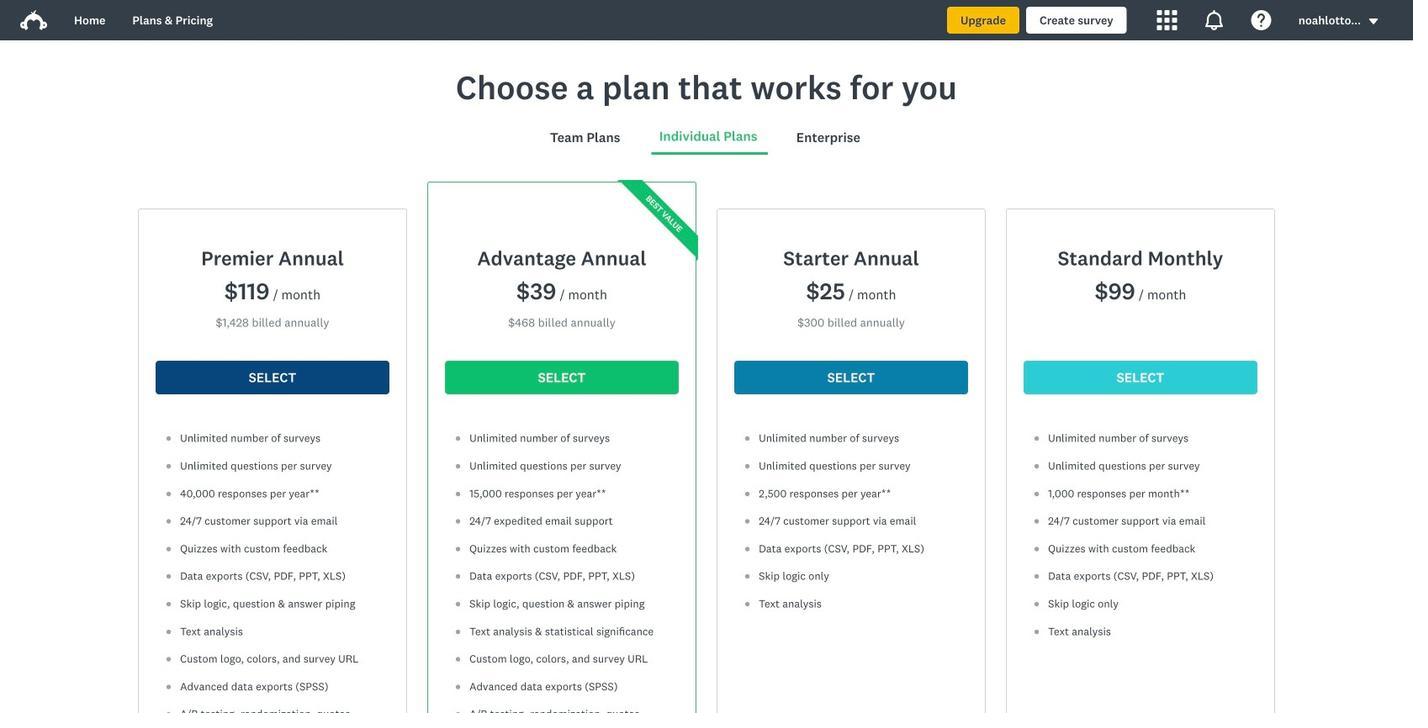 Task type: describe. For each thing, give the bounding box(es) containing it.
1 brand logo image from the top
[[20, 7, 47, 34]]

2 brand logo image from the top
[[20, 10, 47, 30]]

help icon image
[[1252, 10, 1272, 30]]



Task type: vqa. For each thing, say whether or not it's contained in the screenshot.
Notification Center Icon
yes



Task type: locate. For each thing, give the bounding box(es) containing it.
dropdown arrow icon image
[[1368, 16, 1380, 27], [1370, 18, 1378, 24]]

notification center icon image
[[1205, 10, 1225, 30]]

brand logo image
[[20, 7, 47, 34], [20, 10, 47, 30]]

products icon image
[[1157, 10, 1178, 30], [1157, 10, 1178, 30]]



